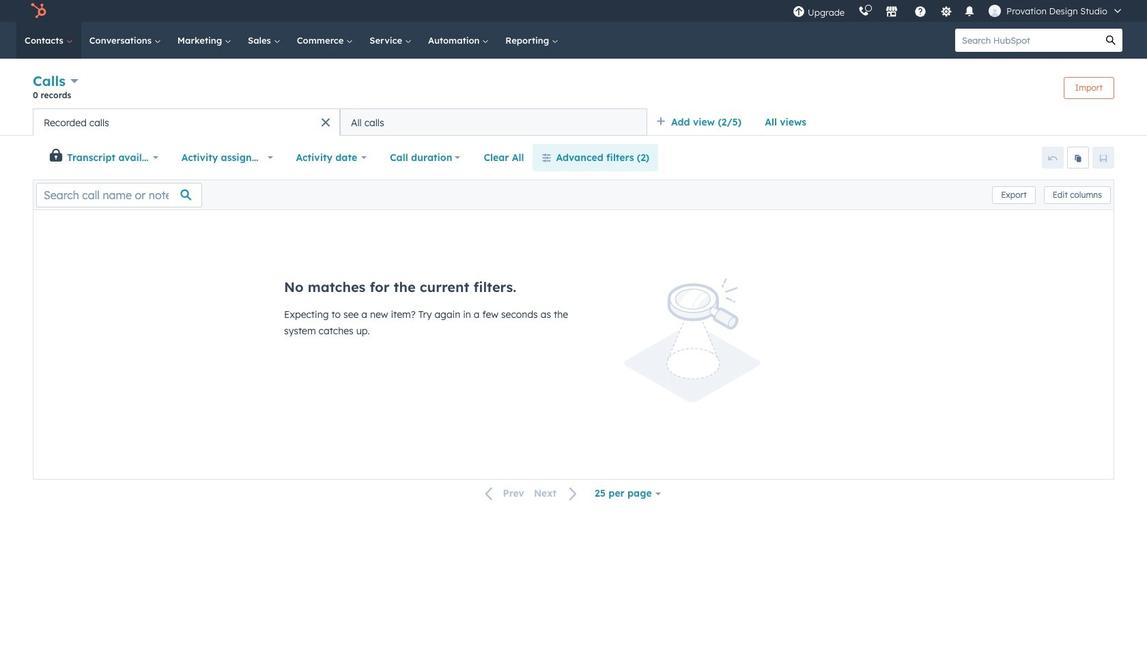 Task type: locate. For each thing, give the bounding box(es) containing it.
banner
[[33, 71, 1115, 109]]

james peterson image
[[989, 5, 1002, 17]]

menu
[[786, 0, 1131, 22]]

Search HubSpot search field
[[956, 29, 1100, 52]]

marketplaces image
[[886, 6, 898, 18]]

Search call name or notes search field
[[36, 183, 202, 207]]



Task type: vqa. For each thing, say whether or not it's contained in the screenshot.
James Peterson ICON at the top right of the page
yes



Task type: describe. For each thing, give the bounding box(es) containing it.
pagination navigation
[[477, 485, 586, 503]]



